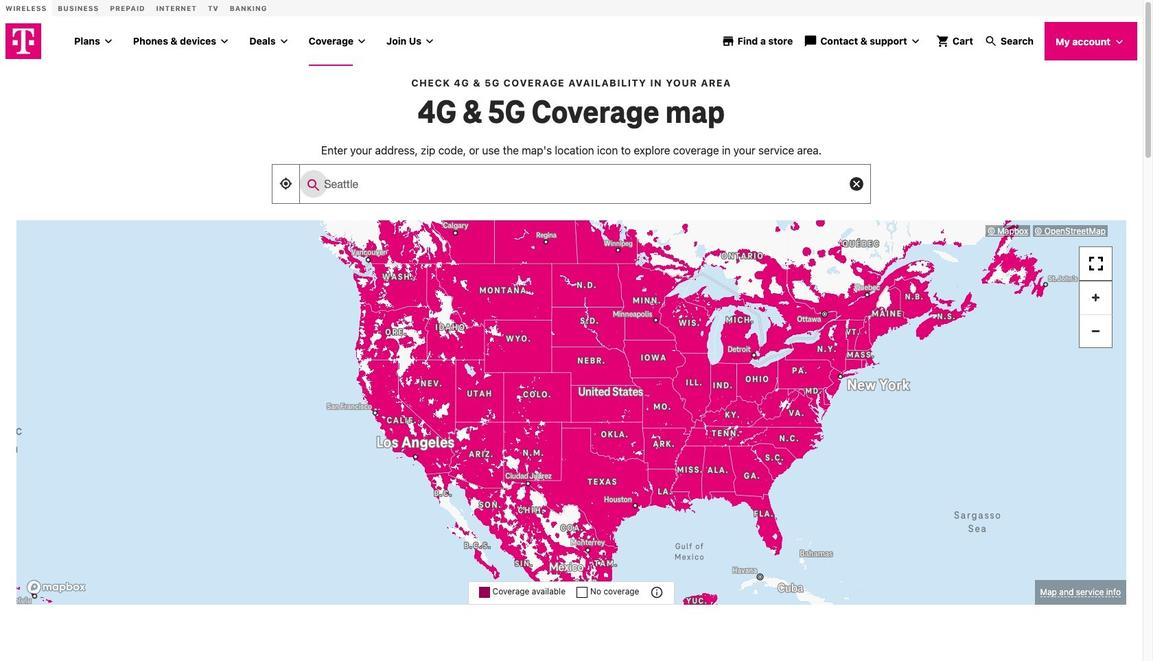 Task type: vqa. For each thing, say whether or not it's contained in the screenshot.
Location not available image
no



Task type: describe. For each thing, give the bounding box(es) containing it.
find my location image
[[273, 165, 299, 203]]

zoom in image
[[1080, 281, 1112, 314]]

map element
[[16, 220, 1126, 605]]

main navigation navigation
[[0, 16, 1143, 66]]

plans menu image
[[101, 34, 115, 48]]

contact & support menu image
[[909, 34, 922, 48]]

white image
[[577, 587, 588, 598]]



Task type: locate. For each thing, give the bounding box(es) containing it.
more information on the legend image
[[650, 585, 664, 599]]

join us menu image
[[423, 34, 437, 48]]

zoom out image
[[1080, 315, 1112, 347]]

list
[[986, 227, 1109, 235]]

Search address or location search field
[[300, 165, 870, 203]]

banner
[[0, 0, 1143, 66]]

enter fullscreen image
[[1080, 247, 1112, 280]]

line of business navigation navigation
[[0, 0, 1143, 16]]

deep magenta image
[[479, 587, 490, 598]]

list inside "map" element
[[986, 227, 1109, 235]]

map region
[[16, 220, 1126, 605]]

coverage menu image
[[355, 34, 369, 48]]

None search field
[[300, 165, 870, 203]]

deals menu image
[[277, 34, 291, 48]]

search image
[[306, 177, 322, 193]]

phones & devices menu image
[[218, 34, 231, 48]]

t mobile image
[[5, 23, 41, 59]]

clear search query results image
[[848, 176, 865, 192]]



